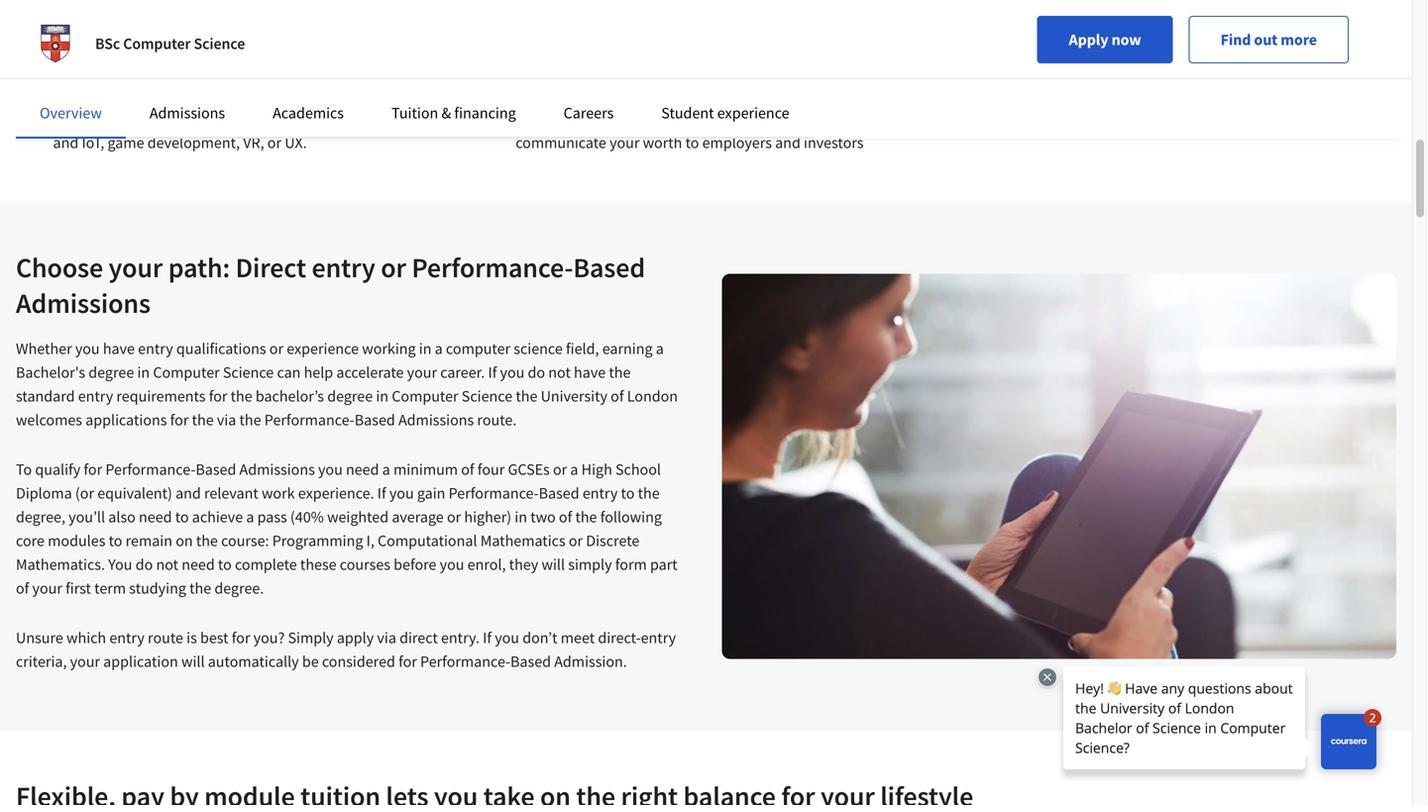 Task type: vqa. For each thing, say whether or not it's contained in the screenshot.
requirements
yes



Task type: describe. For each thing, give the bounding box(es) containing it.
knowledge
[[124, 0, 197, 10]]

student experience link
[[661, 103, 790, 123]]

the down school
[[638, 484, 660, 504]]

admission.
[[554, 652, 627, 672]]

based up two
[[539, 484, 580, 504]]

of down mathematics.
[[16, 579, 29, 599]]

form
[[615, 555, 647, 575]]

&
[[442, 103, 451, 123]]

you'll inside to qualify for performance-based admissions you need a minimum of four gcses or a high school diploma (or equivalent) and relevant work experience. if you gain performance-based entry to the degree, you'll also need to achieve a pass (40% weighted average or higher) in two of the following core modules to remain on the course: programming i, computational mathematics or discrete mathematics. you do not need to complete these courses before you enrol, they will simply form part of your first term studying the degree.
[[69, 508, 105, 527]]

7
[[166, 85, 174, 105]]

you down "computational"
[[440, 555, 464, 575]]

to up you
[[109, 531, 122, 551]]

a left 'high'
[[570, 460, 578, 480]]

mathematics.
[[16, 555, 105, 575]]

academics link
[[273, 103, 344, 123]]

based inside "unsure which entry route is best for you? simply apply via direct entry. if you don't meet direct-entry criteria, your application will automatically be considered for performance-based admission."
[[511, 652, 551, 672]]

admissions inside whether you have entry qualifications or experience working in a computer science field, earning a bachelor's degree in computer science can help accelerate your career. if you do not have the standard entry requirements for the bachelor's degree in computer science the university of london welcomes applications for the via the performance-based admissions route.
[[398, 410, 474, 430]]

qualify
[[35, 460, 80, 480]]

the down bachelor's
[[239, 410, 261, 430]]

four
[[478, 460, 505, 480]]

0 vertical spatial need
[[346, 460, 379, 480]]

whether you have entry qualifications or experience working in a computer science field, earning a bachelor's degree in computer science can help accelerate your career. if you do not have the standard entry requirements for the bachelor's degree in computer science the university of london welcomes applications for the via the performance-based admissions route.
[[16, 339, 678, 430]]

degree,
[[16, 508, 65, 527]]

of inside specialise in 1 of 7 cutting-edge topics: ml and ai, data science, web and mobile development, physical computing and iot, game development, vr, or ux.
[[150, 85, 163, 105]]

1 vertical spatial need
[[139, 508, 172, 527]]

and left the iot,
[[53, 133, 79, 153]]

based inside the choose your path: direct entry or performance-based admissions
[[573, 250, 645, 285]]

field,
[[566, 339, 599, 359]]

(or
[[75, 484, 94, 504]]

computational
[[378, 531, 477, 551]]

to qualify for performance-based admissions you need a minimum of four gcses or a high school diploma (or equivalent) and relevant work experience. if you gain performance-based entry to the degree, you'll also need to achieve a pass (40% weighted average or higher) in two of the following core modules to remain on the course: programming i, computational mathematics or discrete mathematics. you do not need to complete these courses before you enrol, they will simply form part of your first term studying the degree.
[[16, 460, 678, 599]]

if inside "unsure which entry route is best for you? simply apply via direct entry. if you don't meet direct-entry criteria, your application will automatically be considered for performance-based admission."
[[483, 628, 492, 648]]

and inside build your knowledge and skills in a practical, project- based learning environment where you'll get to develop your own software
[[200, 0, 226, 10]]

vr,
[[243, 133, 264, 153]]

of left 'four'
[[461, 460, 474, 480]]

university of london logo image
[[32, 20, 79, 67]]

for down direct
[[399, 652, 417, 672]]

applications inside whether you have entry qualifications or experience working in a computer science field, earning a bachelor's degree in computer science can help accelerate your career. if you do not have the standard entry requirements for the bachelor's degree in computer science the university of london welcomes applications for the via the performance-based admissions route.
[[85, 410, 167, 430]]

unsure
[[16, 628, 63, 648]]

meet
[[561, 628, 595, 648]]

application
[[103, 652, 178, 672]]

your up learning at the top left
[[91, 0, 121, 10]]

direct
[[236, 250, 306, 285]]

a inside create a portfolio of practical research and applications that can be used to demonstrate your expertise and communicate your worth to employers and investors
[[562, 85, 570, 105]]

london
[[627, 387, 678, 406]]

used
[[593, 109, 625, 129]]

will inside to qualify for performance-based admissions you need a minimum of four gcses or a high school diploma (or equivalent) and relevant work experience. if you gain performance-based entry to the degree, you'll also need to achieve a pass (40% weighted average or higher) in two of the following core modules to remain on the course: programming i, computational mathematics or discrete mathematics. you do not need to complete these courses before you enrol, they will simply form part of your first term studying the degree.
[[542, 555, 565, 575]]

investors
[[804, 133, 864, 153]]

modules
[[48, 531, 105, 551]]

your inside whether you have entry qualifications or experience working in a computer science field, earning a bachelor's degree in computer science can help accelerate your career. if you do not have the standard entry requirements for the bachelor's degree in computer science the university of london welcomes applications for the via the performance-based admissions route.
[[407, 363, 437, 383]]

you up experience.
[[318, 460, 343, 480]]

standard
[[16, 387, 75, 406]]

bsc
[[95, 34, 120, 54]]

remain
[[126, 531, 172, 551]]

communicate
[[516, 133, 607, 153]]

direct
[[400, 628, 438, 648]]

0 horizontal spatial have
[[103, 339, 135, 359]]

choose
[[16, 250, 103, 285]]

do inside to qualify for performance-based admissions you need a minimum of four gcses or a high school diploma (or equivalent) and relevant work experience. if you gain performance-based entry to the degree, you'll also need to achieve a pass (40% weighted average or higher) in two of the following core modules to remain on the course: programming i, computational mathematics or discrete mathematics. you do not need to complete these courses before you enrol, they will simply form part of your first term studying the degree.
[[136, 555, 153, 575]]

be inside create a portfolio of practical research and applications that can be used to demonstrate your expertise and communicate your worth to employers and investors
[[573, 109, 590, 129]]

you inside "unsure which entry route is best for you? simply apply via direct entry. if you don't meet direct-entry criteria, your application will automatically be considered for performance-based admission."
[[495, 628, 519, 648]]

not inside to qualify for performance-based admissions you need a minimum of four gcses or a high school diploma (or equivalent) and relevant work experience. if you gain performance-based entry to the degree, you'll also need to achieve a pass (40% weighted average or higher) in two of the following core modules to remain on the course: programming i, computational mathematics or discrete mathematics. you do not need to complete these courses before you enrol, they will simply form part of your first term studying the degree.
[[156, 555, 178, 575]]

not inside whether you have entry qualifications or experience working in a computer science field, earning a bachelor's degree in computer science can help accelerate your career. if you do not have the standard entry requirements for the bachelor's degree in computer science the university of london welcomes applications for the via the performance-based admissions route.
[[548, 363, 571, 383]]

practical,
[[292, 0, 353, 10]]

tuition
[[392, 103, 438, 123]]

qualifications
[[176, 339, 266, 359]]

entry up "application"
[[109, 628, 145, 648]]

build
[[53, 0, 88, 10]]

you
[[108, 555, 132, 575]]

university
[[541, 387, 608, 406]]

admissions right 1
[[150, 103, 225, 123]]

whether
[[16, 339, 72, 359]]

entry down part
[[641, 628, 676, 648]]

welcomes
[[16, 410, 82, 430]]

to right 'used'
[[628, 109, 642, 129]]

tuition & financing
[[392, 103, 516, 123]]

ai,
[[363, 85, 380, 105]]

1 vertical spatial development,
[[147, 133, 240, 153]]

for down requirements
[[170, 410, 189, 430]]

0 vertical spatial computer
[[123, 34, 191, 54]]

0 vertical spatial development,
[[219, 109, 311, 129]]

get
[[326, 14, 347, 34]]

your down 'used'
[[610, 133, 640, 153]]

simply
[[568, 555, 612, 575]]

software
[[118, 38, 175, 57]]

your inside to qualify for performance-based admissions you need a minimum of four gcses or a high school diploma (or equivalent) and relevant work experience. if you gain performance-based entry to the degree, you'll also need to achieve a pass (40% weighted average or higher) in two of the following core modules to remain on the course: programming i, computational mathematics or discrete mathematics. you do not need to complete these courses before you enrol, they will simply form part of your first term studying the degree.
[[32, 579, 62, 599]]

now
[[1112, 30, 1142, 50]]

your inside "unsure which entry route is best for you? simply apply via direct entry. if you don't meet direct-entry criteria, your application will automatically be considered for performance-based admission."
[[70, 652, 100, 672]]

relevant
[[204, 484, 259, 504]]

to inside build your knowledge and skills in a practical, project- based learning environment where you'll get to develop your own software
[[350, 14, 364, 34]]

a left minimum
[[382, 460, 390, 480]]

game
[[108, 133, 144, 153]]

to
[[16, 460, 32, 480]]

achieve
[[192, 508, 243, 527]]

research
[[711, 85, 768, 105]]

career.
[[440, 363, 485, 383]]

in inside build your knowledge and skills in a practical, project- based learning environment where you'll get to develop your own software
[[265, 0, 278, 10]]

science
[[514, 339, 563, 359]]

physical
[[314, 109, 369, 129]]

course:
[[221, 531, 269, 551]]

or inside specialise in 1 of 7 cutting-edge topics: ml and ai, data science, web and mobile development, physical computing and iot, game development, vr, or ux.
[[267, 133, 282, 153]]

best
[[200, 628, 229, 648]]

can inside whether you have entry qualifications or experience working in a computer science field, earning a bachelor's degree in computer science can help accelerate your career. if you do not have the standard entry requirements for the bachelor's degree in computer science the university of london welcomes applications for the via the performance-based admissions route.
[[277, 363, 301, 383]]

apply
[[1069, 30, 1109, 50]]

to up following
[[621, 484, 635, 504]]

if inside whether you have entry qualifications or experience working in a computer science field, earning a bachelor's degree in computer science can help accelerate your career. if you do not have the standard entry requirements for the bachelor's degree in computer science the university of london welcomes applications for the via the performance-based admissions route.
[[488, 363, 497, 383]]

a left 'pass'
[[246, 508, 254, 527]]

the right on
[[196, 531, 218, 551]]

based up "relevant"
[[196, 460, 236, 480]]

diploma
[[16, 484, 72, 504]]

to up degree.
[[218, 555, 232, 575]]

be inside "unsure which entry route is best for you? simply apply via direct entry. if you don't meet direct-entry criteria, your application will automatically be considered for performance-based admission."
[[302, 652, 319, 672]]

entry up requirements
[[138, 339, 173, 359]]

or left higher)
[[447, 508, 461, 527]]

is
[[187, 628, 197, 648]]

1 vertical spatial degree
[[327, 387, 373, 406]]

automatically
[[208, 652, 299, 672]]

for down qualifications
[[209, 387, 227, 406]]

apply now
[[1069, 30, 1142, 50]]

performance- inside "unsure which entry route is best for you? simply apply via direct entry. if you don't meet direct-entry criteria, your application will automatically be considered for performance-based admission."
[[420, 652, 511, 672]]

complete
[[235, 555, 297, 575]]

via inside "unsure which entry route is best for you? simply apply via direct entry. if you don't meet direct-entry criteria, your application will automatically be considered for performance-based admission."
[[377, 628, 396, 648]]

high
[[582, 460, 612, 480]]

a up the career. on the top left
[[435, 339, 443, 359]]

(40%
[[290, 508, 324, 527]]

and down 1
[[140, 109, 166, 129]]

weighted
[[327, 508, 389, 527]]

performance- inside whether you have entry qualifications or experience working in a computer science field, earning a bachelor's degree in computer science can help accelerate your career. if you do not have the standard entry requirements for the bachelor's degree in computer science the university of london welcomes applications for the via the performance-based admissions route.
[[264, 410, 355, 430]]

the down earning
[[609, 363, 631, 383]]

criteria,
[[16, 652, 67, 672]]

equivalent)
[[97, 484, 172, 504]]

earning
[[602, 339, 653, 359]]

experience inside whether you have entry qualifications or experience working in a computer science field, earning a bachelor's degree in computer science can help accelerate your career. if you do not have the standard entry requirements for the bachelor's degree in computer science the university of london welcomes applications for the via the performance-based admissions route.
[[287, 339, 359, 359]]

or inside the choose your path: direct entry or performance-based admissions
[[381, 250, 406, 285]]

to down demonstrate
[[686, 133, 699, 153]]

expertise
[[766, 109, 827, 129]]

overview link
[[40, 103, 102, 123]]

or inside whether you have entry qualifications or experience working in a computer science field, earning a bachelor's degree in computer science can help accelerate your career. if you do not have the standard entry requirements for the bachelor's degree in computer science the university of london welcomes applications for the via the performance-based admissions route.
[[269, 339, 284, 359]]

computer
[[446, 339, 511, 359]]

the up route.
[[516, 387, 538, 406]]

practical
[[650, 85, 708, 105]]

also
[[108, 508, 136, 527]]

cutting-
[[177, 85, 229, 105]]

ux.
[[285, 133, 307, 153]]

path:
[[168, 250, 230, 285]]

1 vertical spatial computer
[[153, 363, 220, 383]]

portfolio
[[573, 85, 631, 105]]

based inside whether you have entry qualifications or experience working in a computer science field, earning a bachelor's degree in computer science can help accelerate your career. if you do not have the standard entry requirements for the bachelor's degree in computer science the university of london welcomes applications for the via the performance-based admissions route.
[[355, 410, 395, 430]]

you'll inside build your knowledge and skills in a practical, project- based learning environment where you'll get to develop your own software
[[287, 14, 323, 34]]

or up simply
[[569, 531, 583, 551]]

for inside to qualify for performance-based admissions you need a minimum of four gcses or a high school diploma (or equivalent) and relevant work experience. if you gain performance-based entry to the degree, you'll also need to achieve a pass (40% weighted average or higher) in two of the following core modules to remain on the course: programming i, computational mathematics or discrete mathematics. you do not need to complete these courses before you enrol, they will simply form part of your first term studying the degree.
[[84, 460, 102, 480]]



Task type: locate. For each thing, give the bounding box(es) containing it.
1 vertical spatial if
[[377, 484, 386, 504]]

of left practical
[[634, 85, 647, 105]]

your left the career. on the top left
[[407, 363, 437, 383]]

out
[[1254, 30, 1278, 50]]

a
[[281, 0, 289, 10], [562, 85, 570, 105], [435, 339, 443, 359], [656, 339, 664, 359], [382, 460, 390, 480], [570, 460, 578, 480], [246, 508, 254, 527]]

your down which
[[70, 652, 100, 672]]

you up average
[[389, 484, 414, 504]]

and left ai,
[[334, 85, 360, 105]]

of right two
[[559, 508, 572, 527]]

worth
[[643, 133, 682, 153]]

build your knowledge and skills in a practical, project- based learning environment where you'll get to develop your own software
[[53, 0, 421, 57]]

1 vertical spatial do
[[136, 555, 153, 575]]

the
[[609, 363, 631, 383], [231, 387, 252, 406], [516, 387, 538, 406], [192, 410, 214, 430], [239, 410, 261, 430], [638, 484, 660, 504], [575, 508, 597, 527], [196, 531, 218, 551], [189, 579, 211, 599]]

you'll down practical,
[[287, 14, 323, 34]]

1 vertical spatial have
[[574, 363, 606, 383]]

following
[[600, 508, 662, 527]]

0 horizontal spatial degree
[[88, 363, 134, 383]]

a right earning
[[656, 339, 664, 359]]

do right you
[[136, 555, 153, 575]]

science up route.
[[462, 387, 513, 406]]

term
[[94, 579, 126, 599]]

and down expertise on the right of the page
[[775, 133, 801, 153]]

via down qualifications
[[217, 410, 236, 430]]

gain
[[417, 484, 446, 504]]

performance- inside the choose your path: direct entry or performance-based admissions
[[412, 250, 573, 285]]

computer
[[123, 34, 191, 54], [153, 363, 220, 383], [392, 387, 459, 406]]

0 horizontal spatial applications
[[85, 410, 167, 430]]

1 vertical spatial will
[[181, 652, 205, 672]]

admissions inside the choose your path: direct entry or performance-based admissions
[[16, 286, 151, 321]]

if right entry.
[[483, 628, 492, 648]]

school
[[616, 460, 661, 480]]

1 vertical spatial you'll
[[69, 508, 105, 527]]

have down field, on the left top
[[574, 363, 606, 383]]

your inside the choose your path: direct entry or performance-based admissions
[[109, 250, 163, 285]]

find out more
[[1221, 30, 1317, 50]]

courses
[[340, 555, 391, 575]]

help
[[304, 363, 333, 383]]

will right they
[[542, 555, 565, 575]]

and up investors
[[830, 109, 855, 129]]

you'll down "(or"
[[69, 508, 105, 527]]

your left path:
[[109, 250, 163, 285]]

in inside specialise in 1 of 7 cutting-edge topics: ml and ai, data science, web and mobile development, physical computing and iot, game development, vr, or ux.
[[123, 85, 136, 105]]

computer down "knowledge"
[[123, 34, 191, 54]]

financing
[[454, 103, 516, 123]]

or up working
[[381, 250, 406, 285]]

2 vertical spatial if
[[483, 628, 492, 648]]

or
[[267, 133, 282, 153], [381, 250, 406, 285], [269, 339, 284, 359], [553, 460, 567, 480], [447, 508, 461, 527], [569, 531, 583, 551]]

will down is
[[181, 652, 205, 672]]

2 horizontal spatial need
[[346, 460, 379, 480]]

route.
[[477, 410, 517, 430]]

0 horizontal spatial via
[[217, 410, 236, 430]]

enrol,
[[468, 555, 506, 575]]

development, down mobile
[[147, 133, 240, 153]]

where
[[242, 14, 284, 34]]

before
[[394, 555, 437, 575]]

0 horizontal spatial need
[[139, 508, 172, 527]]

entry
[[312, 250, 375, 285], [138, 339, 173, 359], [78, 387, 113, 406], [583, 484, 618, 504], [109, 628, 145, 648], [641, 628, 676, 648]]

gcses
[[508, 460, 550, 480]]

do down science
[[528, 363, 545, 383]]

employers
[[702, 133, 772, 153]]

applications inside create a portfolio of practical research and applications that can be used to demonstrate your expertise and communicate your worth to employers and investors
[[799, 85, 881, 105]]

development,
[[219, 109, 311, 129], [147, 133, 240, 153]]

not up university
[[548, 363, 571, 383]]

need down on
[[182, 555, 215, 575]]

will inside "unsure which entry route is best for you? simply apply via direct entry. if you don't meet direct-entry criteria, your application will automatically be considered for performance-based admission."
[[181, 652, 205, 672]]

discrete
[[586, 531, 640, 551]]

0 vertical spatial have
[[103, 339, 135, 359]]

1 horizontal spatial applications
[[799, 85, 881, 105]]

0 horizontal spatial do
[[136, 555, 153, 575]]

develop
[[367, 14, 421, 34]]

create
[[516, 85, 559, 105]]

the left bachelor's
[[231, 387, 252, 406]]

need up remain
[[139, 508, 172, 527]]

admissions down choose
[[16, 286, 151, 321]]

0 vertical spatial via
[[217, 410, 236, 430]]

find out more button
[[1189, 16, 1349, 63]]

and up expertise on the right of the page
[[771, 85, 796, 105]]

or right the vr,
[[267, 133, 282, 153]]

0 horizontal spatial experience
[[287, 339, 359, 359]]

1 horizontal spatial you'll
[[287, 14, 323, 34]]

you
[[75, 339, 100, 359], [500, 363, 525, 383], [318, 460, 343, 480], [389, 484, 414, 504], [440, 555, 464, 575], [495, 628, 519, 648]]

admissions link
[[150, 103, 225, 123]]

be left 'used'
[[573, 109, 590, 129]]

iot,
[[82, 133, 104, 153]]

experience up employers on the top of page
[[717, 103, 790, 123]]

0 vertical spatial degree
[[88, 363, 134, 383]]

0 vertical spatial if
[[488, 363, 497, 383]]

mobile
[[169, 109, 215, 129]]

not up studying
[[156, 555, 178, 575]]

of left the "london"
[[611, 387, 624, 406]]

a up 'where'
[[281, 0, 289, 10]]

computing
[[372, 109, 444, 129]]

of inside whether you have entry qualifications or experience working in a computer science field, earning a bachelor's degree in computer science can help accelerate your career. if you do not have the standard entry requirements for the bachelor's degree in computer science the university of london welcomes applications for the via the performance-based admissions route.
[[611, 387, 624, 406]]

based down accelerate
[[355, 410, 395, 430]]

0 vertical spatial science
[[194, 34, 245, 54]]

0 vertical spatial can
[[546, 109, 570, 129]]

your down research
[[733, 109, 763, 129]]

performance- down bachelor's
[[264, 410, 355, 430]]

the down requirements
[[192, 410, 214, 430]]

0 horizontal spatial not
[[156, 555, 178, 575]]

via inside whether you have entry qualifications or experience working in a computer science field, earning a bachelor's degree in computer science can help accelerate your career. if you do not have the standard entry requirements for the bachelor's degree in computer science the university of london welcomes applications for the via the performance-based admissions route.
[[217, 410, 236, 430]]

1 horizontal spatial be
[[573, 109, 590, 129]]

project-
[[357, 0, 408, 10]]

a right the create
[[562, 85, 570, 105]]

mathematics
[[480, 531, 566, 551]]

1 vertical spatial not
[[156, 555, 178, 575]]

2 vertical spatial science
[[462, 387, 513, 406]]

1 horizontal spatial will
[[542, 555, 565, 575]]

1 horizontal spatial not
[[548, 363, 571, 383]]

in left two
[[515, 508, 527, 527]]

experience up help
[[287, 339, 359, 359]]

1 horizontal spatial experience
[[717, 103, 790, 123]]

and up achieve
[[176, 484, 201, 504]]

if inside to qualify for performance-based admissions you need a minimum of four gcses or a high school diploma (or equivalent) and relevant work experience. if you gain performance-based entry to the degree, you'll also need to achieve a pass (40% weighted average or higher) in two of the following core modules to remain on the course: programming i, computational mathematics or discrete mathematics. you do not need to complete these courses before you enrol, they will simply form part of your first term studying the degree.
[[377, 484, 386, 504]]

1 vertical spatial can
[[277, 363, 301, 383]]

create a portfolio of practical research and applications that can be used to demonstrate your expertise and communicate your worth to employers and investors
[[516, 85, 881, 153]]

experience
[[717, 103, 790, 123], [287, 339, 359, 359]]

performance- up equivalent)
[[105, 460, 196, 480]]

based down 'don't'
[[511, 652, 551, 672]]

applications up investors
[[799, 85, 881, 105]]

pass
[[257, 508, 287, 527]]

the up 'discrete'
[[575, 508, 597, 527]]

admissions inside to qualify for performance-based admissions you need a minimum of four gcses or a high school diploma (or equivalent) and relevant work experience. if you gain performance-based entry to the degree, you'll also need to achieve a pass (40% weighted average or higher) in two of the following core modules to remain on the course: programming i, computational mathematics or discrete mathematics. you do not need to complete these courses before you enrol, they will simply form part of your first term studying the degree.
[[239, 460, 315, 480]]

studying
[[129, 579, 186, 599]]

1 vertical spatial applications
[[85, 410, 167, 430]]

do
[[528, 363, 545, 383], [136, 555, 153, 575]]

minimum
[[393, 460, 458, 480]]

2 vertical spatial computer
[[392, 387, 459, 406]]

part
[[650, 555, 678, 575]]

1 vertical spatial science
[[223, 363, 274, 383]]

environment
[[154, 14, 239, 34]]

in down accelerate
[[376, 387, 389, 406]]

you down science
[[500, 363, 525, 383]]

1 horizontal spatial have
[[574, 363, 606, 383]]

performance- up computer
[[412, 250, 573, 285]]

bachelor's
[[16, 363, 85, 383]]

to up on
[[175, 508, 189, 527]]

your down "based" on the left of page
[[53, 38, 83, 57]]

that
[[516, 109, 543, 129]]

need up experience.
[[346, 460, 379, 480]]

you right whether
[[75, 339, 100, 359]]

based
[[53, 14, 93, 34]]

for right best
[[232, 628, 250, 648]]

degree down accelerate
[[327, 387, 373, 406]]

can up "communicate"
[[546, 109, 570, 129]]

unsure which entry route is best for you? simply apply via direct entry. if you don't meet direct-entry criteria, your application will automatically be considered for performance-based admission.
[[16, 628, 676, 672]]

0 horizontal spatial you'll
[[69, 508, 105, 527]]

specialise in 1 of 7 cutting-edge topics: ml and ai, data science, web and mobile development, physical computing and iot, game development, vr, or ux.
[[53, 85, 444, 153]]

science,
[[53, 109, 106, 129]]

which
[[66, 628, 106, 648]]

be down the "simply"
[[302, 652, 319, 672]]

if up weighted
[[377, 484, 386, 504]]

1 vertical spatial via
[[377, 628, 396, 648]]

performance-
[[412, 250, 573, 285], [264, 410, 355, 430], [105, 460, 196, 480], [449, 484, 539, 504], [420, 652, 511, 672]]

average
[[392, 508, 444, 527]]

0 vertical spatial do
[[528, 363, 545, 383]]

0 vertical spatial experience
[[717, 103, 790, 123]]

on
[[176, 531, 193, 551]]

0 vertical spatial be
[[573, 109, 590, 129]]

1 vertical spatial be
[[302, 652, 319, 672]]

0 horizontal spatial can
[[277, 363, 301, 383]]

2 vertical spatial need
[[182, 555, 215, 575]]

skills
[[229, 0, 262, 10]]

a inside build your knowledge and skills in a practical, project- based learning environment where you'll get to develop your own software
[[281, 0, 289, 10]]

and up environment
[[200, 0, 226, 10]]

entry inside to qualify for performance-based admissions you need a minimum of four gcses or a high school diploma (or equivalent) and relevant work experience. if you gain performance-based entry to the degree, you'll also need to achieve a pass (40% weighted average or higher) in two of the following core modules to remain on the course: programming i, computational mathematics or discrete mathematics. you do not need to complete these courses before you enrol, they will simply form part of your first term studying the degree.
[[583, 484, 618, 504]]

of inside create a portfolio of practical research and applications that can be used to demonstrate your expertise and communicate your worth to employers and investors
[[634, 85, 647, 105]]

work
[[262, 484, 295, 504]]

more
[[1281, 30, 1317, 50]]

tuition & financing link
[[392, 103, 516, 123]]

can inside create a portfolio of practical research and applications that can be used to demonstrate your expertise and communicate your worth to employers and investors
[[546, 109, 570, 129]]

performance- down 'four'
[[449, 484, 539, 504]]

considered
[[322, 652, 395, 672]]

0 vertical spatial applications
[[799, 85, 881, 105]]

accelerate
[[336, 363, 404, 383]]

1 vertical spatial experience
[[287, 339, 359, 359]]

entry inside the choose your path: direct entry or performance-based admissions
[[312, 250, 375, 285]]

or right gcses
[[553, 460, 567, 480]]

if down computer
[[488, 363, 497, 383]]

your down mathematics.
[[32, 579, 62, 599]]

entry right direct
[[312, 250, 375, 285]]

careers
[[564, 103, 614, 123]]

student
[[661, 103, 714, 123]]

0 horizontal spatial be
[[302, 652, 319, 672]]

in inside to qualify for performance-based admissions you need a minimum of four gcses or a high school diploma (or equivalent) and relevant work experience. if you gain performance-based entry to the degree, you'll also need to achieve a pass (40% weighted average or higher) in two of the following core modules to remain on the course: programming i, computational mathematics or discrete mathematics. you do not need to complete these courses before you enrol, they will simply form part of your first term studying the degree.
[[515, 508, 527, 527]]

the left degree.
[[189, 579, 211, 599]]

0 horizontal spatial will
[[181, 652, 205, 672]]

degree.
[[214, 579, 264, 599]]

0 vertical spatial will
[[542, 555, 565, 575]]

core
[[16, 531, 45, 551]]

0 vertical spatial not
[[548, 363, 571, 383]]

admissions up work
[[239, 460, 315, 480]]

science down qualifications
[[223, 363, 274, 383]]

academics
[[273, 103, 344, 123]]

do inside whether you have entry qualifications or experience working in a computer science field, earning a bachelor's degree in computer science can help accelerate your career. if you do not have the standard entry requirements for the bachelor's degree in computer science the university of london welcomes applications for the via the performance-based admissions route.
[[528, 363, 545, 383]]

1 horizontal spatial degree
[[327, 387, 373, 406]]

data
[[383, 85, 413, 105]]

to
[[350, 14, 364, 34], [628, 109, 642, 129], [686, 133, 699, 153], [621, 484, 635, 504], [175, 508, 189, 527], [109, 531, 122, 551], [218, 555, 232, 575]]

based up earning
[[573, 250, 645, 285]]

in left 1
[[123, 85, 136, 105]]

you?
[[253, 628, 285, 648]]

have up requirements
[[103, 339, 135, 359]]

direct-
[[598, 628, 641, 648]]

applications down requirements
[[85, 410, 167, 430]]

and inside to qualify for performance-based admissions you need a minimum of four gcses or a high school diploma (or equivalent) and relevant work experience. if you gain performance-based entry to the degree, you'll also need to achieve a pass (40% weighted average or higher) in two of the following core modules to remain on the course: programming i, computational mathematics or discrete mathematics. you do not need to complete these courses before you enrol, they will simply form part of your first term studying the degree.
[[176, 484, 201, 504]]

0 vertical spatial you'll
[[287, 14, 323, 34]]

two
[[531, 508, 556, 527]]

careers link
[[564, 103, 614, 123]]

admissions
[[150, 103, 225, 123], [16, 286, 151, 321], [398, 410, 474, 430], [239, 460, 315, 480]]

first
[[66, 579, 91, 599]]

entry right the standard
[[78, 387, 113, 406]]

in up requirements
[[137, 363, 150, 383]]

choose your path: direct entry or performance-based admissions
[[16, 250, 645, 321]]

1 horizontal spatial do
[[528, 363, 545, 383]]

1 horizontal spatial need
[[182, 555, 215, 575]]

in right working
[[419, 339, 432, 359]]

demonstrate
[[645, 109, 729, 129]]

need
[[346, 460, 379, 480], [139, 508, 172, 527], [182, 555, 215, 575]]

1 horizontal spatial via
[[377, 628, 396, 648]]

computer up requirements
[[153, 363, 220, 383]]

development, up the vr,
[[219, 109, 311, 129]]

1 horizontal spatial can
[[546, 109, 570, 129]]



